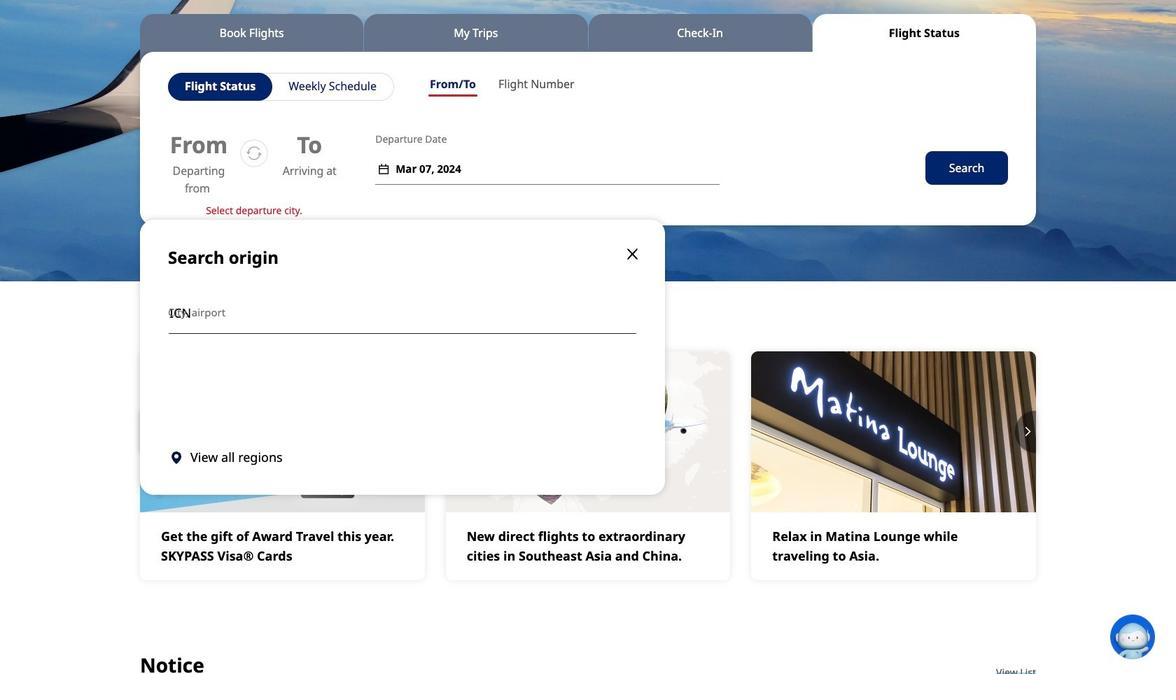 Task type: describe. For each thing, give the bounding box(es) containing it.
search type for departure and arrival group
[[419, 73, 586, 99]]

types of flight status group
[[168, 73, 394, 101]]



Task type: locate. For each thing, give the bounding box(es) containing it.
dialog
[[140, 213, 1037, 495]]

None text field
[[168, 291, 637, 334]]

document
[[140, 220, 665, 495]]

tab list
[[140, 14, 1037, 52]]



Task type: vqa. For each thing, say whether or not it's contained in the screenshot.
Search Type for Departure and Arrival GROUP
yes



